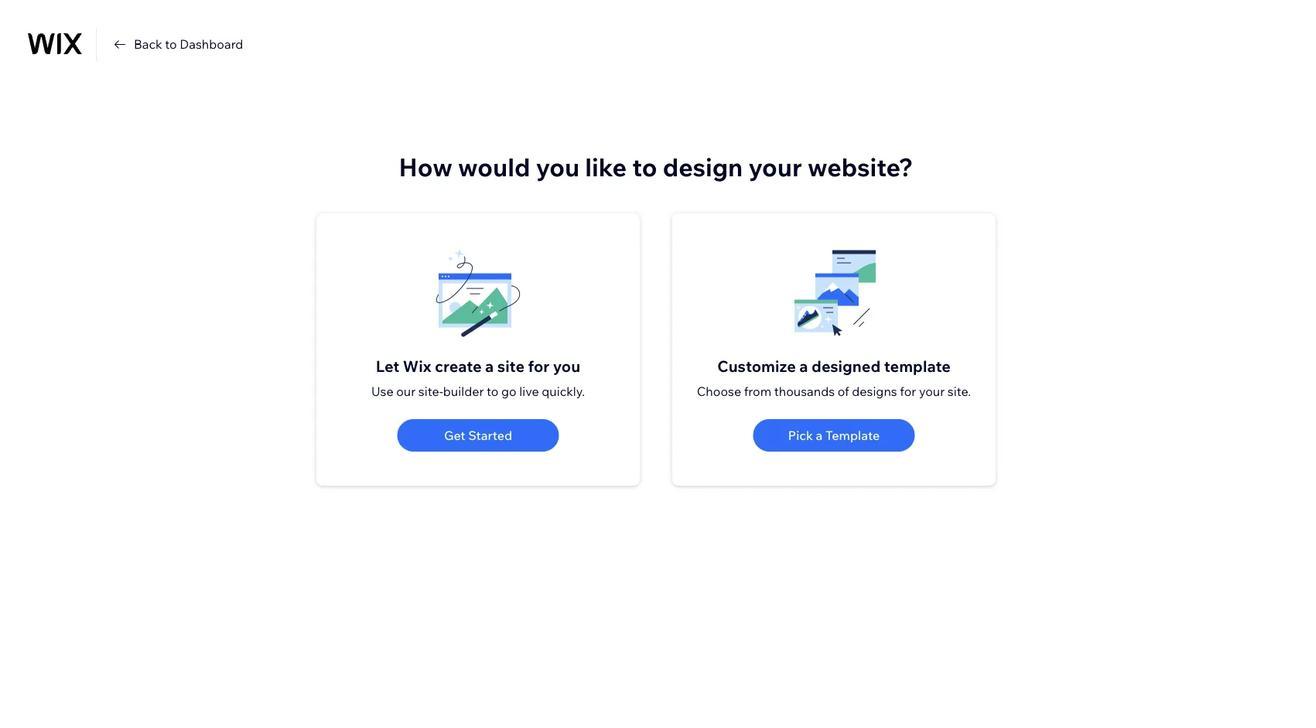 Task type: vqa. For each thing, say whether or not it's contained in the screenshot.
for associated with site
yes



Task type: describe. For each thing, give the bounding box(es) containing it.
quickly.
[[542, 384, 585, 399]]

get
[[444, 428, 466, 443]]

create
[[435, 356, 482, 376]]

customize
[[717, 356, 796, 376]]

started
[[468, 428, 512, 443]]

pick a template
[[788, 428, 880, 443]]

use
[[371, 384, 394, 399]]

designs
[[852, 384, 897, 399]]

thousands
[[774, 384, 835, 399]]

1 vertical spatial you
[[553, 356, 580, 376]]

for for designs
[[900, 384, 916, 399]]

back to dashboard button
[[111, 35, 243, 53]]

back to dashboard
[[134, 36, 243, 52]]

your for website?
[[749, 151, 802, 183]]

from
[[744, 384, 772, 399]]

website?
[[808, 151, 913, 183]]

0 horizontal spatial a
[[485, 356, 494, 376]]

wix
[[403, 356, 431, 376]]

your for site.
[[919, 384, 945, 399]]

builder
[[443, 384, 484, 399]]

get started
[[444, 428, 512, 443]]

site-
[[419, 384, 443, 399]]

customize a designed template
[[717, 356, 951, 376]]

to for how would you like to design your website?
[[632, 151, 657, 183]]

to for use our site-builder to go live quickly.
[[487, 384, 499, 399]]

go
[[501, 384, 517, 399]]

choose
[[697, 384, 741, 399]]

let
[[376, 356, 400, 376]]



Task type: locate. For each thing, give the bounding box(es) containing it.
1 horizontal spatial your
[[919, 384, 945, 399]]

a for pick
[[816, 428, 823, 443]]

back
[[134, 36, 162, 52]]

1 vertical spatial for
[[900, 384, 916, 399]]

0 horizontal spatial to
[[165, 36, 177, 52]]

0 vertical spatial your
[[749, 151, 802, 183]]

our
[[396, 384, 416, 399]]

0 vertical spatial for
[[528, 356, 550, 376]]

pick a template button
[[753, 419, 915, 452]]

a up thousands
[[800, 356, 808, 376]]

a for customize
[[800, 356, 808, 376]]

template
[[884, 356, 951, 376]]

site
[[497, 356, 525, 376]]

2 horizontal spatial a
[[816, 428, 823, 443]]

you
[[536, 151, 580, 183], [553, 356, 580, 376]]

let wix create a site for you
[[376, 356, 580, 376]]

design
[[663, 151, 743, 183]]

like
[[585, 151, 627, 183]]

get started button
[[397, 419, 559, 452]]

a inside button
[[816, 428, 823, 443]]

0 horizontal spatial for
[[528, 356, 550, 376]]

for
[[528, 356, 550, 376], [900, 384, 916, 399]]

for down template
[[900, 384, 916, 399]]

1 horizontal spatial for
[[900, 384, 916, 399]]

0 vertical spatial to
[[165, 36, 177, 52]]

a
[[485, 356, 494, 376], [800, 356, 808, 376], [816, 428, 823, 443]]

your
[[749, 151, 802, 183], [919, 384, 945, 399]]

1 horizontal spatial to
[[487, 384, 499, 399]]

2 horizontal spatial to
[[632, 151, 657, 183]]

template
[[826, 428, 880, 443]]

1 vertical spatial to
[[632, 151, 657, 183]]

1 horizontal spatial a
[[800, 356, 808, 376]]

0 vertical spatial you
[[536, 151, 580, 183]]

to right like
[[632, 151, 657, 183]]

your left site. at the right bottom of page
[[919, 384, 945, 399]]

for for site
[[528, 356, 550, 376]]

0 horizontal spatial your
[[749, 151, 802, 183]]

1 vertical spatial your
[[919, 384, 945, 399]]

designed
[[812, 356, 881, 376]]

to inside button
[[165, 36, 177, 52]]

your right the design
[[749, 151, 802, 183]]

to right back at top
[[165, 36, 177, 52]]

you up quickly.
[[553, 356, 580, 376]]

live
[[519, 384, 539, 399]]

choose from thousands of designs for your site.
[[697, 384, 971, 399]]

a left site
[[485, 356, 494, 376]]

how would you like to design your website?
[[399, 151, 913, 183]]

you left like
[[536, 151, 580, 183]]

would
[[458, 151, 530, 183]]

pick
[[788, 428, 813, 443]]

for up live
[[528, 356, 550, 376]]

how
[[399, 151, 453, 183]]

2 vertical spatial to
[[487, 384, 499, 399]]

a right the pick
[[816, 428, 823, 443]]

to left go
[[487, 384, 499, 399]]

site.
[[948, 384, 971, 399]]

dashboard
[[180, 36, 243, 52]]

of
[[838, 384, 849, 399]]

to
[[165, 36, 177, 52], [632, 151, 657, 183], [487, 384, 499, 399]]

use our site-builder to go live quickly.
[[371, 384, 585, 399]]



